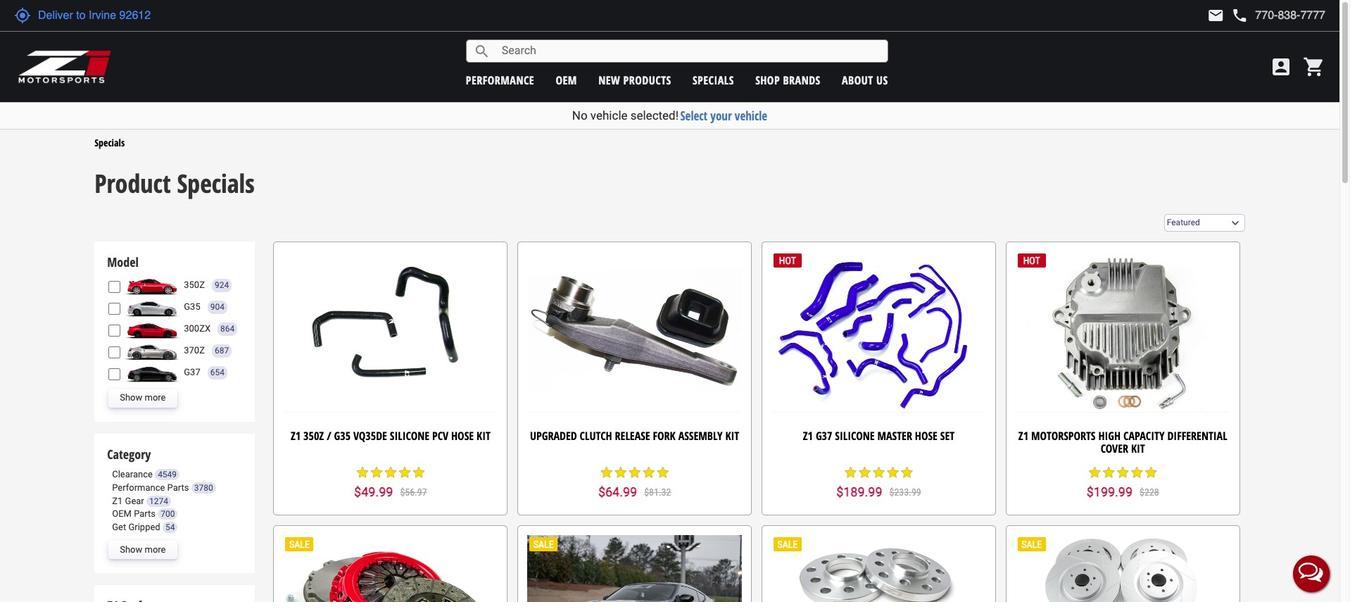 Task type: describe. For each thing, give the bounding box(es) containing it.
clutch
[[580, 428, 612, 444]]

high
[[1099, 428, 1121, 444]]

shop
[[756, 72, 780, 88]]

capacity
[[1124, 428, 1165, 444]]

show more for model
[[120, 392, 166, 403]]

search
[[474, 43, 491, 60]]

/
[[327, 428, 331, 444]]

shopping_cart
[[1303, 56, 1326, 78]]

infiniti g35 coupe sedan v35 v36 skyline 2003 2004 2005 2006 2007 2008 3.5l vq35de revup rev up vq35hr z1 motorsports image
[[124, 298, 180, 317]]

phone
[[1232, 7, 1249, 24]]

2 silicone from the left
[[835, 428, 875, 444]]

1 horizontal spatial kit
[[726, 428, 740, 444]]

370z
[[184, 345, 205, 356]]

performance
[[466, 72, 535, 88]]

differential
[[1168, 428, 1228, 444]]

specials link
[[693, 72, 734, 88]]

more for model
[[145, 392, 166, 403]]

19 star from the left
[[1130, 465, 1144, 480]]

pcv
[[432, 428, 449, 444]]

infiniti g37 coupe sedan convertible v36 cv36 hv36 skyline 2008 2009 2010 2011 2012 2013 3.7l vq37vhr z1 motorsports image
[[124, 364, 180, 382]]

select your vehicle link
[[681, 108, 768, 124]]

14 star from the left
[[886, 465, 900, 480]]

select
[[681, 108, 708, 124]]

1 vertical spatial g35
[[334, 428, 351, 444]]

no vehicle selected! select your vehicle
[[572, 108, 768, 124]]

star star star star star $189.99 $233.99
[[837, 465, 922, 500]]

fork
[[653, 428, 676, 444]]

products
[[624, 72, 672, 88]]

cover
[[1101, 441, 1129, 456]]

z1 inside "category clearance 4549 performance parts 3780 z1 gear 1274 oem parts 700 get gripped 54"
[[112, 495, 123, 506]]

brands
[[783, 72, 821, 88]]

17 star from the left
[[1102, 465, 1116, 480]]

star star star star star $49.99 $56.97
[[354, 465, 427, 500]]

oem link
[[556, 72, 577, 88]]

oem inside "category clearance 4549 performance parts 3780 z1 gear 1274 oem parts 700 get gripped 54"
[[112, 509, 132, 519]]

motorsports
[[1032, 428, 1096, 444]]

selected!
[[631, 108, 679, 123]]

z1 for z1 g37 silicone master hose set
[[803, 428, 813, 444]]

1 vertical spatial specials
[[177, 166, 255, 201]]

11 star from the left
[[844, 465, 858, 480]]

300zx
[[184, 323, 211, 334]]

clearance
[[112, 469, 153, 480]]

account_box
[[1270, 56, 1293, 78]]

about us link
[[842, 72, 888, 88]]

1 hose from the left
[[451, 428, 474, 444]]

mail link
[[1208, 7, 1225, 24]]

about us
[[842, 72, 888, 88]]

nissan 350z z33 2003 2004 2005 2006 2007 2008 2009 vq35de 3.5l revup rev up vq35hr nismo z1 motorsports image
[[124, 276, 180, 295]]

687
[[215, 346, 229, 356]]

vehicle inside no vehicle selected! select your vehicle
[[591, 108, 628, 123]]

2 star from the left
[[370, 465, 384, 480]]

specials link
[[95, 136, 125, 149]]

show for category
[[120, 544, 142, 555]]

gear
[[125, 495, 144, 506]]

mail phone
[[1208, 7, 1249, 24]]

release
[[615, 428, 650, 444]]

assembly
[[679, 428, 723, 444]]

12 star from the left
[[858, 465, 872, 480]]

z1 motorsports high capacity differential cover kit
[[1019, 428, 1228, 456]]

new products link
[[599, 72, 672, 88]]

0 horizontal spatial parts
[[134, 509, 156, 519]]

54
[[165, 522, 175, 532]]

get
[[112, 522, 126, 532]]

$228
[[1140, 487, 1160, 498]]

my_location
[[14, 7, 31, 24]]

show more button for model
[[109, 389, 177, 407]]

0 horizontal spatial kit
[[477, 428, 491, 444]]

upgraded
[[530, 428, 577, 444]]

your
[[711, 108, 732, 124]]

$81.32
[[644, 487, 671, 498]]

1 horizontal spatial parts
[[167, 482, 189, 493]]

shop brands
[[756, 72, 821, 88]]

1 horizontal spatial vehicle
[[735, 108, 768, 124]]

$189.99
[[837, 485, 883, 500]]

0 vertical spatial g37
[[184, 367, 200, 378]]

z1 350z / g35 vq35de silicone pcv hose kit
[[291, 428, 491, 444]]



Task type: vqa. For each thing, say whether or not it's contained in the screenshot.
vq35de
yes



Task type: locate. For each thing, give the bounding box(es) containing it.
specials
[[95, 136, 125, 149], [177, 166, 255, 201]]

2 horizontal spatial kit
[[1132, 441, 1146, 456]]

hose
[[451, 428, 474, 444], [915, 428, 938, 444]]

phone link
[[1232, 7, 1326, 24]]

performance
[[112, 482, 165, 493]]

about
[[842, 72, 874, 88]]

nissan 300zx z32 1990 1991 1992 1993 1994 1995 1996 vg30dett vg30de twin turbo non turbo z1 motorsports image
[[124, 320, 180, 338]]

1 horizontal spatial hose
[[915, 428, 938, 444]]

star star star star star $64.99 $81.32
[[598, 465, 671, 500]]

us
[[877, 72, 888, 88]]

hose right 'pcv'
[[451, 428, 474, 444]]

16 star from the left
[[1088, 465, 1102, 480]]

15 star from the left
[[900, 465, 914, 480]]

1 vertical spatial parts
[[134, 509, 156, 519]]

0 horizontal spatial vehicle
[[591, 108, 628, 123]]

0 horizontal spatial oem
[[112, 509, 132, 519]]

0 horizontal spatial 350z
[[184, 280, 205, 290]]

show more button down the "infiniti g37 coupe sedan convertible v36 cv36 hv36 skyline 2008 2009 2010 2011 2012 2013 3.7l vq37vhr z1 motorsports" image
[[109, 389, 177, 407]]

$64.99
[[598, 485, 637, 500]]

shop brands link
[[756, 72, 821, 88]]

1 horizontal spatial g35
[[334, 428, 351, 444]]

vehicle
[[735, 108, 768, 124], [591, 108, 628, 123]]

show more down the "infiniti g37 coupe sedan convertible v36 cv36 hv36 skyline 2008 2009 2010 2011 2012 2013 3.7l vq37vhr z1 motorsports" image
[[120, 392, 166, 403]]

0 vertical spatial g35
[[184, 302, 200, 312]]

show more button down gripped on the left bottom
[[109, 541, 177, 559]]

1 horizontal spatial specials
[[177, 166, 255, 201]]

z1
[[291, 428, 301, 444], [803, 428, 813, 444], [1019, 428, 1029, 444], [112, 495, 123, 506]]

vehicle right no
[[591, 108, 628, 123]]

350z left /
[[304, 428, 324, 444]]

show for model
[[120, 392, 142, 403]]

set
[[941, 428, 955, 444]]

vehicle right your
[[735, 108, 768, 124]]

category
[[107, 446, 151, 462]]

904
[[210, 302, 225, 312]]

0 horizontal spatial g37
[[184, 367, 200, 378]]

1 show more button from the top
[[109, 389, 177, 407]]

1 vertical spatial show more
[[120, 544, 166, 555]]

2 show more from the top
[[120, 544, 166, 555]]

4549
[[158, 470, 177, 480]]

9 star from the left
[[642, 465, 656, 480]]

$49.99
[[354, 485, 393, 500]]

z1 for z1 motorsports high capacity differential cover kit
[[1019, 428, 1029, 444]]

show down the "infiniti g37 coupe sedan convertible v36 cv36 hv36 skyline 2008 2009 2010 2011 2012 2013 3.7l vq37vhr z1 motorsports" image
[[120, 392, 142, 403]]

more down the "infiniti g37 coupe sedan convertible v36 cv36 hv36 skyline 2008 2009 2010 2011 2012 2013 3.7l vq37vhr z1 motorsports" image
[[145, 392, 166, 403]]

more down gripped on the left bottom
[[145, 544, 166, 555]]

0 vertical spatial specials
[[95, 136, 125, 149]]

10 star from the left
[[656, 465, 670, 480]]

1 vertical spatial show more button
[[109, 541, 177, 559]]

5 star from the left
[[412, 465, 426, 480]]

1 star from the left
[[356, 465, 370, 480]]

1 vertical spatial show
[[120, 544, 142, 555]]

g37
[[184, 367, 200, 378], [816, 428, 833, 444]]

master
[[878, 428, 913, 444]]

upgraded clutch release fork assembly kit
[[530, 428, 740, 444]]

g35 right /
[[334, 428, 351, 444]]

1 horizontal spatial oem
[[556, 72, 577, 88]]

1 horizontal spatial silicone
[[835, 428, 875, 444]]

silicone
[[390, 428, 430, 444], [835, 428, 875, 444]]

vq35de
[[354, 428, 387, 444]]

924
[[215, 280, 229, 290]]

0 horizontal spatial silicone
[[390, 428, 430, 444]]

parts
[[167, 482, 189, 493], [134, 509, 156, 519]]

performance link
[[466, 72, 535, 88]]

13 star from the left
[[872, 465, 886, 480]]

700
[[161, 509, 175, 519]]

kit right cover
[[1132, 441, 1146, 456]]

gripped
[[128, 522, 160, 532]]

0 horizontal spatial hose
[[451, 428, 474, 444]]

4 star from the left
[[398, 465, 412, 480]]

show more button for category
[[109, 541, 177, 559]]

show more for category
[[120, 544, 166, 555]]

show down the get
[[120, 544, 142, 555]]

model
[[107, 253, 139, 270]]

1 vertical spatial oem
[[112, 509, 132, 519]]

z1 g37 silicone master hose set
[[803, 428, 955, 444]]

0 vertical spatial parts
[[167, 482, 189, 493]]

product specials
[[95, 166, 255, 201]]

mail
[[1208, 7, 1225, 24]]

category clearance 4549 performance parts 3780 z1 gear 1274 oem parts 700 get gripped 54
[[107, 446, 213, 532]]

$199.99
[[1087, 485, 1133, 500]]

1 vertical spatial g37
[[816, 428, 833, 444]]

z1 motorsports logo image
[[18, 49, 112, 85]]

z1 for z1 350z / g35 vq35de silicone pcv hose kit
[[291, 428, 301, 444]]

1 show more from the top
[[120, 392, 166, 403]]

1 silicone from the left
[[390, 428, 430, 444]]

350z
[[184, 280, 205, 290], [304, 428, 324, 444]]

3780
[[194, 483, 213, 493]]

0 vertical spatial 350z
[[184, 280, 205, 290]]

0 horizontal spatial specials
[[95, 136, 125, 149]]

Search search field
[[491, 40, 888, 62]]

silicone left 'pcv'
[[390, 428, 430, 444]]

nissan 370z z34 2009 2010 2011 2012 2013 2014 2015 2016 2017 2018 2019 3.7l vq37vhr vhr nismo z1 motorsports image
[[124, 342, 180, 360]]

2 hose from the left
[[915, 428, 938, 444]]

no
[[572, 108, 588, 123]]

parts down 4549
[[167, 482, 189, 493]]

kit
[[477, 428, 491, 444], [726, 428, 740, 444], [1132, 441, 1146, 456]]

parts up gripped on the left bottom
[[134, 509, 156, 519]]

0 vertical spatial oem
[[556, 72, 577, 88]]

0 vertical spatial show
[[120, 392, 142, 403]]

g35
[[184, 302, 200, 312], [334, 428, 351, 444]]

7 star from the left
[[614, 465, 628, 480]]

show more down gripped on the left bottom
[[120, 544, 166, 555]]

0 vertical spatial show more
[[120, 392, 166, 403]]

0 horizontal spatial g35
[[184, 302, 200, 312]]

654
[[210, 368, 225, 377]]

account_box link
[[1267, 56, 1296, 78]]

1 vertical spatial more
[[145, 544, 166, 555]]

more for category
[[145, 544, 166, 555]]

star
[[356, 465, 370, 480], [370, 465, 384, 480], [384, 465, 398, 480], [398, 465, 412, 480], [412, 465, 426, 480], [600, 465, 614, 480], [614, 465, 628, 480], [628, 465, 642, 480], [642, 465, 656, 480], [656, 465, 670, 480], [844, 465, 858, 480], [858, 465, 872, 480], [872, 465, 886, 480], [886, 465, 900, 480], [900, 465, 914, 480], [1088, 465, 1102, 480], [1102, 465, 1116, 480], [1116, 465, 1130, 480], [1130, 465, 1144, 480], [1144, 465, 1159, 480]]

$233.99
[[890, 487, 922, 498]]

star star star star star $199.99 $228
[[1087, 465, 1160, 500]]

show more button
[[109, 389, 177, 407], [109, 541, 177, 559]]

0 vertical spatial show more button
[[109, 389, 177, 407]]

oem up the get
[[112, 509, 132, 519]]

silicone left master
[[835, 428, 875, 444]]

hose left set
[[915, 428, 938, 444]]

show more
[[120, 392, 166, 403], [120, 544, 166, 555]]

new products
[[599, 72, 672, 88]]

shopping_cart link
[[1300, 56, 1326, 78]]

1 show from the top
[[120, 392, 142, 403]]

3 star from the left
[[384, 465, 398, 480]]

864
[[220, 324, 235, 334]]

more
[[145, 392, 166, 403], [145, 544, 166, 555]]

oem up no
[[556, 72, 577, 88]]

g35 up 300zx
[[184, 302, 200, 312]]

0 vertical spatial more
[[145, 392, 166, 403]]

2 more from the top
[[145, 544, 166, 555]]

2 show from the top
[[120, 544, 142, 555]]

2 show more button from the top
[[109, 541, 177, 559]]

kit right 'pcv'
[[477, 428, 491, 444]]

oem
[[556, 72, 577, 88], [112, 509, 132, 519]]

kit inside "z1 motorsports high capacity differential cover kit"
[[1132, 441, 1146, 456]]

specials
[[693, 72, 734, 88]]

1 horizontal spatial g37
[[816, 428, 833, 444]]

None checkbox
[[109, 281, 121, 293], [109, 303, 121, 315], [109, 325, 121, 337], [109, 347, 121, 358], [109, 368, 121, 380], [109, 281, 121, 293], [109, 303, 121, 315], [109, 325, 121, 337], [109, 347, 121, 358], [109, 368, 121, 380]]

1 vertical spatial 350z
[[304, 428, 324, 444]]

product
[[95, 166, 171, 201]]

new
[[599, 72, 621, 88]]

1274
[[149, 496, 168, 506]]

1 more from the top
[[145, 392, 166, 403]]

350z left '924'
[[184, 280, 205, 290]]

6 star from the left
[[600, 465, 614, 480]]

18 star from the left
[[1116, 465, 1130, 480]]

8 star from the left
[[628, 465, 642, 480]]

1 horizontal spatial 350z
[[304, 428, 324, 444]]

z1 inside "z1 motorsports high capacity differential cover kit"
[[1019, 428, 1029, 444]]

$56.97
[[400, 487, 427, 498]]

20 star from the left
[[1144, 465, 1159, 480]]

kit right 'assembly'
[[726, 428, 740, 444]]



